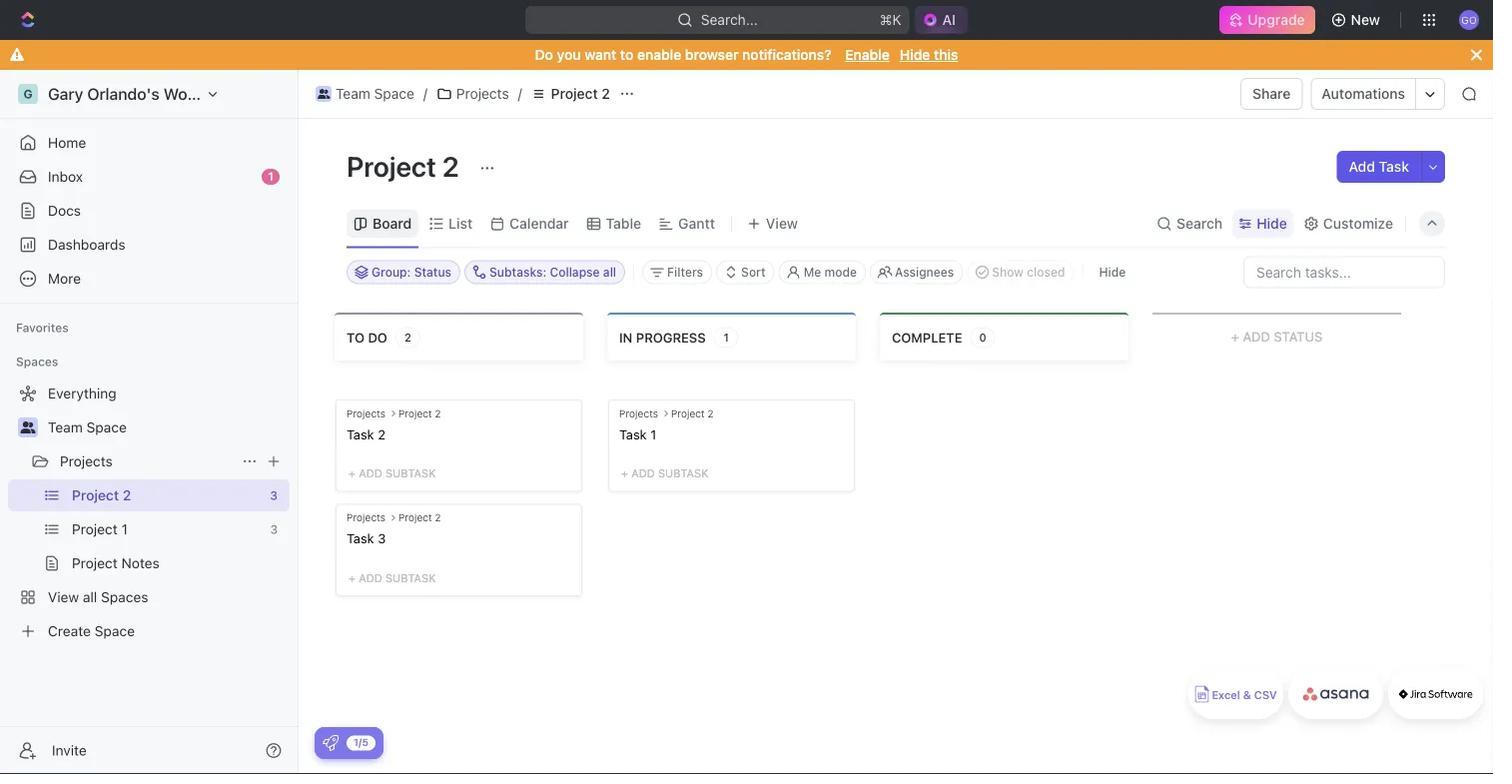Task type: describe. For each thing, give the bounding box(es) containing it.
customize button
[[1297, 210, 1399, 238]]

2 inside tree
[[123, 487, 131, 503]]

subtask for 3
[[385, 571, 436, 584]]

user group image
[[20, 422, 35, 433]]

show closed
[[992, 265, 1065, 279]]

search button
[[1151, 210, 1229, 238]]

go button
[[1453, 4, 1485, 36]]

me mode
[[804, 265, 857, 279]]

complete
[[892, 329, 962, 344]]

+ for task 2
[[349, 467, 356, 480]]

ai button
[[914, 6, 968, 34]]

favorites
[[16, 321, 69, 335]]

1/5
[[354, 737, 369, 748]]

+ add subtask for 2
[[349, 467, 436, 480]]

2 / from the left
[[518, 85, 522, 102]]

create
[[48, 623, 91, 639]]

excel & csv link
[[1189, 669, 1284, 719]]

view all spaces
[[48, 589, 148, 605]]

create space link
[[8, 615, 286, 647]]

group: status
[[372, 265, 452, 279]]

+ for task 1
[[621, 467, 628, 480]]

docs
[[48, 202, 81, 219]]

1 / from the left
[[423, 85, 427, 102]]

add task
[[1349, 158, 1409, 175]]

show
[[992, 265, 1024, 279]]

0 vertical spatial projects link
[[431, 82, 514, 106]]

me
[[804, 265, 821, 279]]

list link
[[445, 210, 473, 238]]

project 2 inside the sidebar navigation
[[72, 487, 131, 503]]

0 vertical spatial to
[[620, 46, 634, 63]]

subtasks: collapse all
[[489, 265, 616, 279]]

excel
[[1212, 689, 1240, 702]]

view all spaces link
[[8, 581, 286, 613]]

task 3
[[347, 530, 386, 545]]

enable
[[845, 46, 890, 63]]

0 vertical spatial team space link
[[311, 82, 419, 106]]

Search tasks... text field
[[1245, 257, 1444, 287]]

task inside "button"
[[1379, 158, 1409, 175]]

+ for task 3
[[349, 571, 356, 584]]

search...
[[701, 11, 758, 28]]

do
[[368, 329, 387, 344]]

team space link inside tree
[[48, 412, 286, 443]]

hide inside button
[[1099, 265, 1126, 279]]

want
[[585, 46, 617, 63]]

csv
[[1254, 689, 1277, 702]]

task 2
[[347, 426, 386, 441]]

create space
[[48, 623, 135, 639]]

&
[[1243, 689, 1251, 702]]

add for 2
[[359, 467, 382, 480]]

projects inside tree
[[60, 453, 113, 469]]

projects for task 2
[[347, 407, 385, 419]]

subtasks:
[[489, 265, 547, 279]]

view button
[[740, 200, 805, 247]]

more
[[48, 270, 81, 287]]

notes
[[121, 555, 160, 571]]

search
[[1177, 215, 1223, 232]]

+ add status
[[1231, 329, 1323, 344]]

view for view
[[766, 215, 798, 232]]

favorites button
[[8, 316, 77, 340]]

notifications?
[[742, 46, 832, 63]]

sort
[[741, 265, 766, 279]]

project 1
[[72, 521, 128, 537]]

mode
[[825, 265, 857, 279]]

list
[[449, 215, 473, 232]]

customize
[[1323, 215, 1393, 232]]

show closed button
[[967, 260, 1074, 284]]

group:
[[372, 265, 411, 279]]

⌘k
[[880, 11, 901, 28]]

space inside create space link
[[95, 623, 135, 639]]

table
[[606, 215, 641, 232]]

progress
[[636, 329, 706, 344]]

board link
[[369, 210, 412, 238]]

onboarding checklist button element
[[323, 735, 339, 751]]

sidebar navigation
[[0, 70, 303, 774]]

sort button
[[716, 260, 775, 284]]

project 1 link
[[72, 513, 262, 545]]

go
[[1462, 14, 1477, 25]]

gantt
[[678, 215, 715, 232]]

table link
[[602, 210, 641, 238]]

subtask for 2
[[385, 467, 436, 480]]

new button
[[1323, 4, 1392, 36]]

onboarding checklist button image
[[323, 735, 339, 751]]

upgrade link
[[1220, 6, 1315, 34]]

me mode button
[[779, 260, 866, 284]]

gary
[[48, 84, 83, 103]]

hide button
[[1233, 210, 1293, 238]]

in progress
[[619, 329, 706, 344]]

hide inside dropdown button
[[1257, 215, 1287, 232]]

board
[[373, 215, 412, 232]]

everything link
[[8, 378, 286, 410]]



Task type: locate. For each thing, give the bounding box(es) containing it.
g
[[23, 87, 33, 101]]

1 horizontal spatial view
[[766, 215, 798, 232]]

add for 1
[[631, 467, 655, 480]]

to right want
[[620, 46, 634, 63]]

0 horizontal spatial status
[[414, 265, 452, 279]]

add task button
[[1337, 151, 1421, 183]]

0 vertical spatial team space
[[336, 85, 414, 102]]

view for view all spaces
[[48, 589, 79, 605]]

gantt link
[[674, 210, 715, 238]]

team space inside tree
[[48, 419, 127, 435]]

0 vertical spatial hide
[[900, 46, 930, 63]]

0 horizontal spatial team
[[48, 419, 83, 435]]

0 horizontal spatial team space
[[48, 419, 127, 435]]

enable
[[637, 46, 681, 63]]

0 vertical spatial spaces
[[16, 355, 58, 369]]

team space right user group icon
[[336, 85, 414, 102]]

task for task 2
[[347, 426, 374, 441]]

all up create space at left
[[83, 589, 97, 605]]

inbox
[[48, 168, 83, 185]]

2 vertical spatial space
[[95, 623, 135, 639]]

everything
[[48, 385, 116, 402]]

1 vertical spatial all
[[83, 589, 97, 605]]

spaces inside view all spaces link
[[101, 589, 148, 605]]

1 horizontal spatial project 2 link
[[526, 82, 615, 106]]

project notes
[[72, 555, 160, 571]]

1 vertical spatial project 2 link
[[72, 479, 262, 511]]

+ add subtask down task 2 in the left of the page
[[349, 467, 436, 480]]

+
[[1231, 329, 1239, 344], [349, 467, 356, 480], [621, 467, 628, 480], [349, 571, 356, 584]]

automations button
[[1312, 79, 1415, 109]]

1 inside tree
[[121, 521, 128, 537]]

dashboards link
[[8, 229, 290, 261]]

1 vertical spatial space
[[86, 419, 127, 435]]

1 horizontal spatial /
[[518, 85, 522, 102]]

subtask
[[385, 467, 436, 480], [658, 467, 709, 480], [385, 571, 436, 584]]

1 horizontal spatial spaces
[[101, 589, 148, 605]]

0 horizontal spatial team space link
[[48, 412, 286, 443]]

dashboards
[[48, 236, 125, 253]]

0 vertical spatial all
[[603, 265, 616, 279]]

assignees
[[895, 265, 954, 279]]

add
[[1349, 158, 1375, 175], [1243, 329, 1270, 344], [359, 467, 382, 480], [631, 467, 655, 480], [359, 571, 382, 584]]

tree
[[8, 378, 290, 647]]

status right group:
[[414, 265, 452, 279]]

excel & csv
[[1212, 689, 1277, 702]]

1 horizontal spatial team
[[336, 85, 370, 102]]

this
[[934, 46, 958, 63]]

do
[[535, 46, 553, 63]]

status
[[414, 265, 452, 279], [1274, 329, 1323, 344]]

task
[[1379, 158, 1409, 175], [347, 426, 374, 441], [619, 426, 647, 441], [347, 530, 374, 545]]

+ add subtask
[[349, 467, 436, 480], [621, 467, 709, 480], [349, 571, 436, 584]]

task for task 1
[[619, 426, 647, 441]]

1 vertical spatial status
[[1274, 329, 1323, 344]]

1 horizontal spatial team space link
[[311, 82, 419, 106]]

space down everything
[[86, 419, 127, 435]]

gary orlando's workspace
[[48, 84, 246, 103]]

0 horizontal spatial all
[[83, 589, 97, 605]]

1 vertical spatial hide
[[1257, 215, 1287, 232]]

0 horizontal spatial to
[[347, 329, 365, 344]]

user group image
[[317, 89, 330, 99]]

1 horizontal spatial projects link
[[431, 82, 514, 106]]

project 2 link down you
[[526, 82, 615, 106]]

0 horizontal spatial spaces
[[16, 355, 58, 369]]

+ add subtask down task 3
[[349, 571, 436, 584]]

spaces
[[16, 355, 58, 369], [101, 589, 148, 605]]

project 2 link
[[526, 82, 615, 106], [72, 479, 262, 511]]

3 for project 1
[[270, 522, 278, 536]]

team space link
[[311, 82, 419, 106], [48, 412, 286, 443]]

assignees button
[[870, 260, 963, 284]]

filters button
[[642, 260, 712, 284]]

1 vertical spatial team space
[[48, 419, 127, 435]]

hide right search
[[1257, 215, 1287, 232]]

tree containing everything
[[8, 378, 290, 647]]

hide right closed
[[1099, 265, 1126, 279]]

+ add subtask down task 1
[[621, 467, 709, 480]]

space right user group icon
[[374, 85, 414, 102]]

0 vertical spatial space
[[374, 85, 414, 102]]

all inside tree
[[83, 589, 97, 605]]

space
[[374, 85, 414, 102], [86, 419, 127, 435], [95, 623, 135, 639]]

2
[[602, 85, 610, 102], [442, 149, 459, 182], [405, 331, 411, 344], [435, 407, 441, 419], [708, 407, 714, 419], [378, 426, 386, 441], [123, 487, 131, 503], [435, 511, 441, 523]]

projects for task 3
[[347, 511, 385, 523]]

home link
[[8, 127, 290, 159]]

all right collapse
[[603, 265, 616, 279]]

0
[[979, 331, 986, 344]]

team right user group image
[[48, 419, 83, 435]]

0 vertical spatial status
[[414, 265, 452, 279]]

add inside "button"
[[1349, 158, 1375, 175]]

share
[[1253, 85, 1291, 102]]

closed
[[1027, 265, 1065, 279]]

1 vertical spatial team
[[48, 419, 83, 435]]

view
[[766, 215, 798, 232], [48, 589, 79, 605]]

share button
[[1241, 78, 1303, 110]]

space down view all spaces
[[95, 623, 135, 639]]

project 2
[[551, 85, 610, 102], [347, 149, 465, 182], [398, 407, 441, 419], [671, 407, 714, 419], [72, 487, 131, 503], [398, 511, 441, 523]]

new
[[1351, 11, 1380, 28]]

collapse
[[550, 265, 600, 279]]

team right user group icon
[[336, 85, 370, 102]]

3 for project 2
[[270, 488, 278, 502]]

to
[[620, 46, 634, 63], [347, 329, 365, 344]]

1 vertical spatial projects link
[[60, 445, 234, 477]]

ai
[[942, 11, 956, 28]]

3
[[270, 488, 278, 502], [270, 522, 278, 536], [378, 530, 386, 545]]

1 vertical spatial to
[[347, 329, 365, 344]]

team space down everything
[[48, 419, 127, 435]]

workspace
[[164, 84, 246, 103]]

team
[[336, 85, 370, 102], [48, 419, 83, 435]]

2 vertical spatial hide
[[1099, 265, 1126, 279]]

docs link
[[8, 195, 290, 227]]

1 horizontal spatial status
[[1274, 329, 1323, 344]]

0 horizontal spatial view
[[48, 589, 79, 605]]

0 vertical spatial team
[[336, 85, 370, 102]]

view up 'create'
[[48, 589, 79, 605]]

orlando's
[[87, 84, 159, 103]]

0 vertical spatial view
[[766, 215, 798, 232]]

0 horizontal spatial project 2 link
[[72, 479, 262, 511]]

spaces down the favorites button
[[16, 355, 58, 369]]

projects link
[[431, 82, 514, 106], [60, 445, 234, 477]]

team space
[[336, 85, 414, 102], [48, 419, 127, 435]]

view inside button
[[766, 215, 798, 232]]

calendar link
[[506, 210, 569, 238]]

0 horizontal spatial hide
[[900, 46, 930, 63]]

hide
[[900, 46, 930, 63], [1257, 215, 1287, 232], [1099, 265, 1126, 279]]

more button
[[8, 263, 290, 295]]

1 vertical spatial view
[[48, 589, 79, 605]]

invite
[[52, 742, 87, 759]]

add for 3
[[359, 571, 382, 584]]

you
[[557, 46, 581, 63]]

1 horizontal spatial to
[[620, 46, 634, 63]]

all
[[603, 265, 616, 279], [83, 589, 97, 605]]

1 vertical spatial team space link
[[48, 412, 286, 443]]

+ add subtask for 3
[[349, 571, 436, 584]]

hide left this at top right
[[900, 46, 930, 63]]

project notes link
[[72, 547, 286, 579]]

1 horizontal spatial all
[[603, 265, 616, 279]]

do you want to enable browser notifications? enable hide this
[[535, 46, 958, 63]]

project 2 link up 'project 1' link
[[72, 479, 262, 511]]

to left do
[[347, 329, 365, 344]]

0 vertical spatial project 2 link
[[526, 82, 615, 106]]

view button
[[740, 210, 805, 238]]

0 horizontal spatial projects link
[[60, 445, 234, 477]]

view up sort dropdown button
[[766, 215, 798, 232]]

projects for task 1
[[619, 407, 658, 419]]

spaces down project notes on the bottom left of page
[[101, 589, 148, 605]]

gary orlando's workspace, , element
[[18, 84, 38, 104]]

subtask for 1
[[658, 467, 709, 480]]

1 vertical spatial spaces
[[101, 589, 148, 605]]

team inside tree
[[48, 419, 83, 435]]

status down search tasks... text field
[[1274, 329, 1323, 344]]

tree inside the sidebar navigation
[[8, 378, 290, 647]]

home
[[48, 134, 86, 151]]

1 horizontal spatial hide
[[1099, 265, 1126, 279]]

hide button
[[1091, 260, 1134, 284]]

1
[[268, 169, 274, 183], [724, 331, 729, 344], [650, 426, 656, 441], [121, 521, 128, 537]]

0 horizontal spatial /
[[423, 85, 427, 102]]

task for task 3
[[347, 530, 374, 545]]

calendar
[[510, 215, 569, 232]]

task 1
[[619, 426, 656, 441]]

view inside the sidebar navigation
[[48, 589, 79, 605]]

2 horizontal spatial hide
[[1257, 215, 1287, 232]]

to do
[[347, 329, 387, 344]]

automations
[[1322, 85, 1405, 102]]

1 horizontal spatial team space
[[336, 85, 414, 102]]

project
[[551, 85, 598, 102], [347, 149, 436, 182], [398, 407, 432, 419], [671, 407, 705, 419], [72, 487, 119, 503], [398, 511, 432, 523], [72, 521, 118, 537], [72, 555, 118, 571]]

+ add subtask for 1
[[621, 467, 709, 480]]

browser
[[685, 46, 739, 63]]

in
[[619, 329, 633, 344]]



Task type: vqa. For each thing, say whether or not it's contained in the screenshot.


